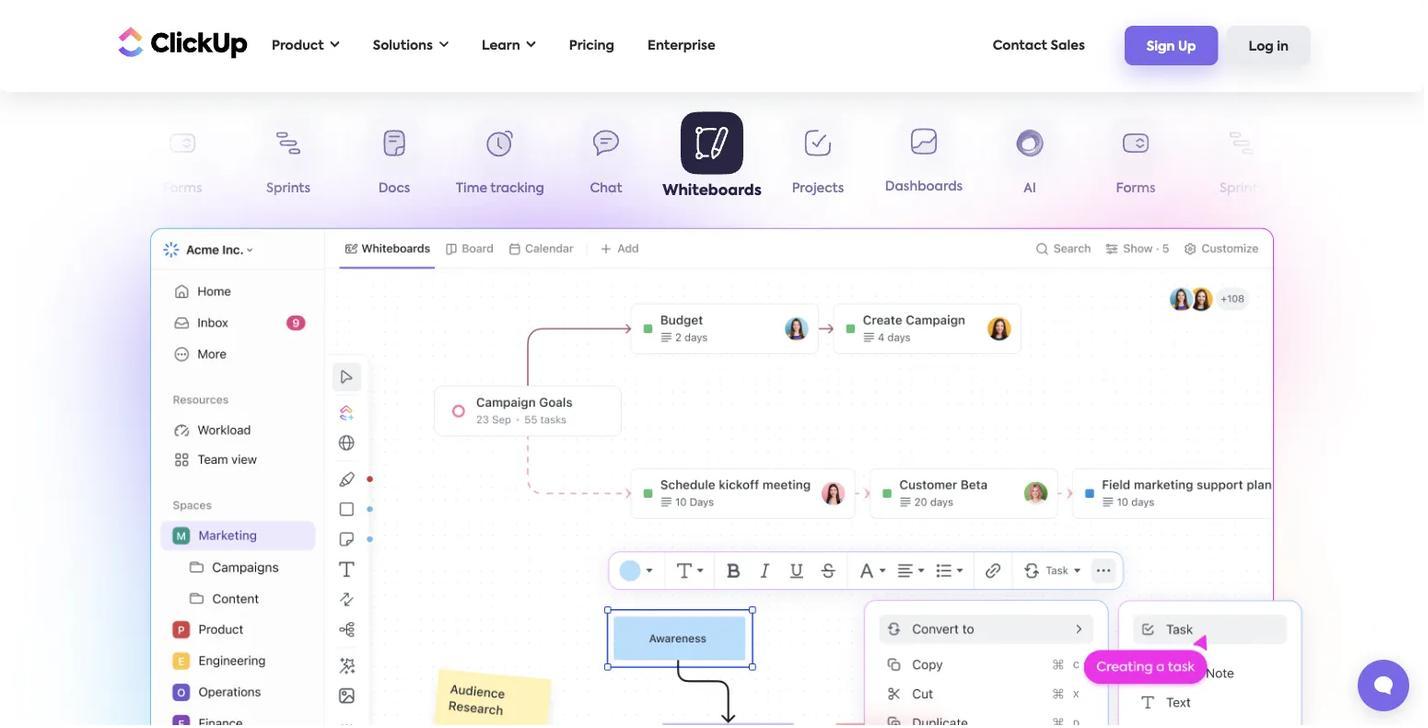 Task type: locate. For each thing, give the bounding box(es) containing it.
enterprise
[[648, 39, 715, 52]]

sprints
[[266, 182, 310, 195], [1220, 182, 1264, 195]]

0 horizontal spatial ai button
[[23, 118, 129, 203]]

1 ai button from the left
[[23, 118, 129, 203]]

whiteboards image
[[150, 228, 1274, 727]]

2 sprints from the left
[[1220, 182, 1264, 195]]

1 forms from the left
[[163, 182, 202, 195]]

1 horizontal spatial ai button
[[977, 118, 1083, 203]]

1 ai from the left
[[70, 182, 83, 195]]

0 horizontal spatial forms
[[163, 182, 202, 195]]

chat image
[[841, 580, 1325, 727]]

forms button
[[129, 118, 235, 203], [1083, 118, 1189, 203]]

2 sprints button from the left
[[1189, 118, 1295, 203]]

sign
[[1147, 40, 1175, 53]]

1 horizontal spatial ai
[[1024, 182, 1036, 195]]

projects
[[792, 182, 844, 195]]

sign up button
[[1125, 26, 1218, 65]]

whiteboards
[[662, 183, 762, 198]]

ai button
[[23, 118, 129, 203], [977, 118, 1083, 203]]

product button
[[263, 27, 349, 64]]

1 forms button from the left
[[129, 118, 235, 203]]

1 horizontal spatial sprints
[[1220, 182, 1264, 195]]

0 horizontal spatial docs
[[378, 182, 410, 195]]

0 horizontal spatial docs button
[[341, 118, 447, 203]]

whiteboards button
[[659, 112, 765, 203]]

0 horizontal spatial sprints button
[[235, 118, 341, 203]]

0 horizontal spatial ai
[[70, 182, 83, 195]]

ai
[[70, 182, 83, 195], [1024, 182, 1036, 195]]

1 horizontal spatial docs button
[[1295, 118, 1401, 203]]

1 horizontal spatial sprints button
[[1189, 118, 1295, 203]]

forms
[[163, 182, 202, 195], [1116, 182, 1156, 195]]

learn
[[482, 39, 520, 52]]

1 sprints from the left
[[266, 182, 310, 195]]

dashboards
[[885, 182, 963, 195]]

1 docs button from the left
[[341, 118, 447, 203]]

learn button
[[473, 27, 545, 64]]

contact sales link
[[983, 27, 1094, 64]]

pricing link
[[560, 27, 624, 64]]

0 horizontal spatial forms button
[[129, 118, 235, 203]]

solutions button
[[364, 27, 458, 64]]

log
[[1249, 40, 1274, 53]]

in
[[1277, 40, 1289, 53]]

contact
[[993, 39, 1047, 52]]

1 horizontal spatial forms button
[[1083, 118, 1189, 203]]

docs button
[[341, 118, 447, 203], [1295, 118, 1401, 203]]

1 sprints button from the left
[[235, 118, 341, 203]]

log in link
[[1227, 26, 1311, 65]]

sprints button
[[235, 118, 341, 203], [1189, 118, 1295, 203]]

0 horizontal spatial sprints
[[266, 182, 310, 195]]

docs
[[378, 182, 410, 195], [1332, 182, 1364, 195]]

2 forms button from the left
[[1083, 118, 1189, 203]]

2 docs button from the left
[[1295, 118, 1401, 203]]

1 horizontal spatial docs
[[1332, 182, 1364, 195]]

1 horizontal spatial forms
[[1116, 182, 1156, 195]]

tracking
[[490, 182, 544, 195]]

sign up
[[1147, 40, 1196, 53]]



Task type: describe. For each thing, give the bounding box(es) containing it.
projects button
[[765, 118, 871, 203]]

contact sales
[[993, 39, 1085, 52]]

2 ai button from the left
[[977, 118, 1083, 203]]

2 ai from the left
[[1024, 182, 1036, 195]]

pricing
[[569, 39, 614, 52]]

chat button
[[553, 118, 659, 203]]

2 forms from the left
[[1116, 182, 1156, 195]]

sales
[[1051, 39, 1085, 52]]

enterprise link
[[638, 27, 725, 64]]

1 docs from the left
[[378, 182, 410, 195]]

clickup image
[[113, 25, 248, 60]]

up
[[1178, 40, 1196, 53]]

time tracking button
[[447, 118, 553, 203]]

product
[[272, 39, 324, 52]]

solutions
[[373, 39, 433, 52]]

time tracking
[[456, 182, 544, 195]]

log in
[[1249, 40, 1289, 53]]

dashboards button
[[871, 118, 977, 203]]

2 docs from the left
[[1332, 182, 1364, 195]]

chat
[[590, 182, 622, 195]]

time
[[456, 182, 487, 195]]



Task type: vqa. For each thing, say whether or not it's contained in the screenshot.
Docs button to the right
yes



